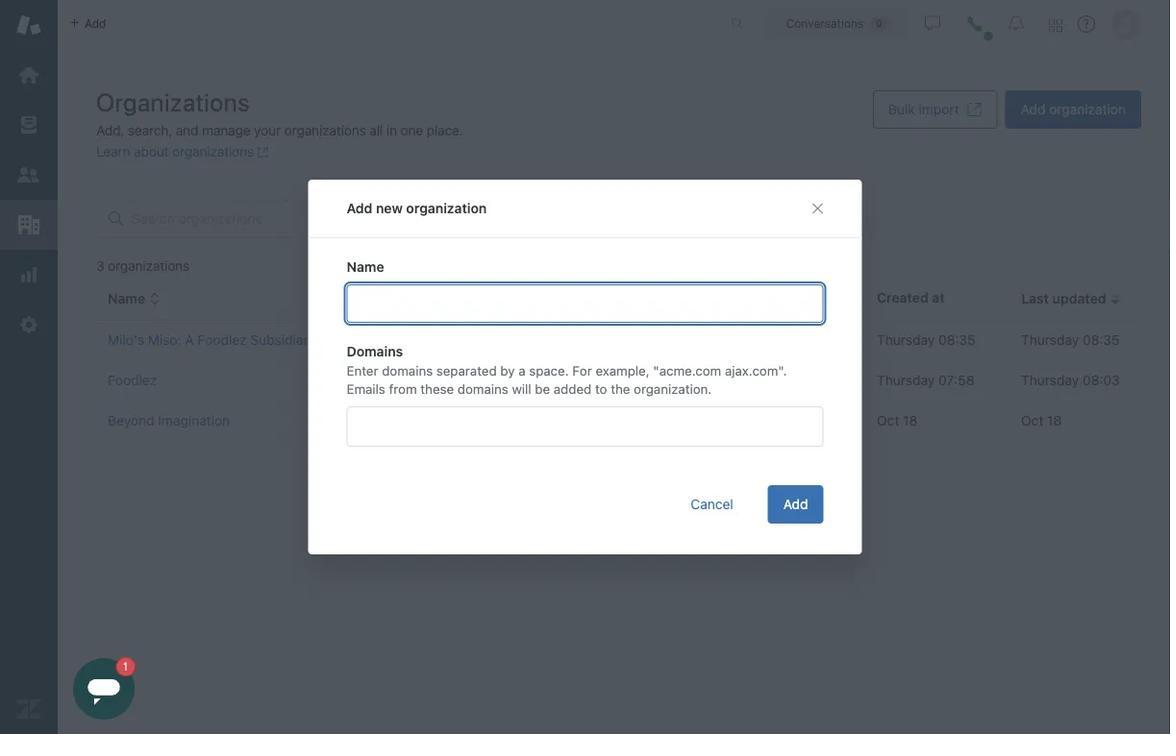 Task type: vqa. For each thing, say whether or not it's contained in the screenshot.
Updated
yes



Task type: describe. For each thing, give the bounding box(es) containing it.
all
[[370, 123, 383, 139]]

organizations inside the organizations add, search, and manage your organizations all in one place.
[[284, 123, 366, 139]]

domains enter domains separated by a space. for example, "acme.com ajax.com". emails from these domains will be added to the organization.
[[347, 344, 787, 397]]

the
[[611, 382, 630, 397]]

3 organizations
[[96, 258, 190, 274]]

conversations button
[[766, 8, 908, 39]]

bulk import button
[[873, 90, 998, 129]]

organization.
[[634, 382, 712, 397]]

a
[[519, 363, 526, 379]]

1 horizontal spatial add
[[784, 497, 808, 512]]

emails
[[347, 382, 386, 397]]

2 08:35 from the left
[[1083, 332, 1120, 348]]

new
[[376, 201, 403, 217]]

2 18 from the left
[[1048, 412, 1062, 428]]

miso:
[[148, 332, 181, 348]]

get started image
[[16, 63, 41, 88]]

import
[[919, 101, 960, 117]]

by
[[501, 363, 515, 379]]

main element
[[0, 0, 58, 735]]

corporate.foodlez.com
[[348, 372, 489, 388]]

enter
[[347, 363, 379, 379]]

example,
[[596, 363, 650, 379]]

imagination
[[158, 412, 230, 428]]

1 thursday 08:35 from the left
[[877, 332, 976, 348]]

added
[[554, 382, 592, 397]]

conversations
[[787, 17, 864, 30]]

place.
[[427, 123, 463, 139]]

organizations image
[[16, 213, 41, 238]]

reporting image
[[16, 263, 41, 288]]

organizations add, search, and manage your organizations all in one place.
[[96, 87, 463, 139]]

cancel button
[[676, 486, 749, 524]]

- for beyond imagination
[[348, 412, 354, 428]]

milo's
[[108, 332, 144, 348]]

organizations
[[96, 87, 250, 116]]

3
[[96, 258, 104, 274]]

1 horizontal spatial domains
[[458, 382, 509, 397]]

beyond imagination link
[[108, 412, 230, 428]]

milo's miso: a foodlez subsidiary link
[[108, 332, 316, 348]]

(opens in a new tab) image
[[254, 146, 269, 158]]

foodservice
[[593, 375, 650, 386]]

beyond
[[108, 412, 154, 428]]

1 horizontal spatial foodlez
[[198, 332, 247, 348]]

name inside add new organization dialog
[[347, 259, 384, 275]]

organization inside dialog
[[406, 201, 487, 217]]

ajax.com".
[[725, 363, 787, 379]]

Search organizations field
[[132, 211, 517, 228]]

a
[[185, 332, 194, 348]]

to
[[595, 382, 607, 397]]

will
[[512, 382, 532, 397]]

zendesk image
[[16, 697, 41, 722]]

0 vertical spatial domains
[[382, 363, 433, 379]]



Task type: locate. For each thing, give the bounding box(es) containing it.
add organization button
[[1006, 90, 1142, 129]]

learn
[[96, 144, 130, 160]]

organizations up name button
[[108, 258, 190, 274]]

08:03
[[1083, 372, 1120, 388]]

subsidiary
[[250, 332, 316, 348]]

manage
[[202, 123, 251, 139]]

foodlez link
[[108, 372, 157, 388]]

domains up from
[[382, 363, 433, 379]]

add for organization
[[1021, 101, 1046, 117]]

thursday 07:58
[[877, 372, 975, 388]]

in
[[386, 123, 397, 139]]

2 oct from the left
[[1021, 412, 1044, 428]]

foodlez up beyond
[[108, 372, 157, 388]]

1 vertical spatial add
[[347, 201, 373, 217]]

0 horizontal spatial name
[[108, 291, 145, 307]]

add button
[[768, 486, 824, 524]]

- down "emails"
[[348, 412, 354, 428]]

organization down get help icon
[[1050, 101, 1126, 117]]

0 vertical spatial -
[[348, 332, 354, 348]]

cancel
[[691, 497, 734, 512]]

thursday 08:35
[[877, 332, 976, 348], [1021, 332, 1120, 348]]

organization inside button
[[1050, 101, 1126, 117]]

bulk
[[889, 101, 916, 117]]

name inside button
[[108, 291, 145, 307]]

domains
[[382, 363, 433, 379], [458, 382, 509, 397]]

0 horizontal spatial domains
[[382, 363, 433, 379]]

oct
[[877, 412, 900, 428], [1021, 412, 1044, 428]]

0 vertical spatial add
[[1021, 101, 1046, 117]]

08:35
[[939, 332, 976, 348], [1083, 332, 1120, 348]]

admin image
[[16, 313, 41, 338]]

thursday 08:35 up "thursday 07:58"
[[877, 332, 976, 348]]

add left new
[[347, 201, 373, 217]]

foodlez
[[198, 332, 247, 348], [108, 372, 157, 388]]

- up enter
[[348, 332, 354, 348]]

1 horizontal spatial oct
[[1021, 412, 1044, 428]]

views image
[[16, 113, 41, 138]]

name
[[347, 259, 384, 275], [108, 291, 145, 307]]

oct 18 down "thursday 07:58"
[[877, 412, 918, 428]]

oct down thursday 08:03
[[1021, 412, 1044, 428]]

add right cancel
[[784, 497, 808, 512]]

add,
[[96, 123, 124, 139]]

about
[[134, 144, 169, 160]]

- for milo's miso: a foodlez subsidiary
[[348, 332, 354, 348]]

organizations
[[284, 123, 366, 139], [172, 144, 254, 160], [108, 258, 190, 274]]

search,
[[128, 123, 172, 139]]

last updated button
[[1021, 291, 1122, 308]]

one
[[401, 123, 423, 139]]

add organization
[[1021, 101, 1126, 117]]

separated
[[437, 363, 497, 379]]

oct down "thursday 07:58"
[[877, 412, 900, 428]]

18
[[903, 412, 918, 428], [1048, 412, 1062, 428]]

"acme.com
[[653, 363, 722, 379]]

thursday left the 07:58
[[877, 372, 935, 388]]

18 down thursday 08:03
[[1048, 412, 1062, 428]]

07:58
[[939, 372, 975, 388]]

domains down separated
[[458, 382, 509, 397]]

your
[[254, 123, 281, 139]]

get help image
[[1078, 15, 1096, 33]]

0 horizontal spatial oct
[[877, 412, 900, 428]]

2 - from the top
[[348, 412, 354, 428]]

foodlez right a
[[198, 332, 247, 348]]

last
[[1021, 291, 1049, 307]]

for
[[573, 363, 592, 379]]

thursday
[[877, 332, 935, 348], [1021, 332, 1079, 348], [877, 372, 935, 388], [1021, 372, 1079, 388]]

add for new
[[347, 201, 373, 217]]

add right import
[[1021, 101, 1046, 117]]

and
[[176, 123, 198, 139]]

space.
[[529, 363, 569, 379]]

08:35 up 08:03
[[1083, 332, 1120, 348]]

thursday up "thursday 07:58"
[[877, 332, 935, 348]]

beyond imagination
[[108, 412, 230, 428]]

oct 18 down thursday 08:03
[[1021, 412, 1062, 428]]

thursday down last updated
[[1021, 332, 1079, 348]]

these
[[421, 382, 454, 397]]

0 vertical spatial foodlez
[[198, 332, 247, 348]]

1 horizontal spatial 18
[[1048, 412, 1062, 428]]

0 horizontal spatial 08:35
[[939, 332, 976, 348]]

1 oct from the left
[[877, 412, 900, 428]]

1 horizontal spatial 08:35
[[1083, 332, 1120, 348]]

0 horizontal spatial oct 18
[[877, 412, 918, 428]]

1 horizontal spatial thursday 08:35
[[1021, 332, 1120, 348]]

zendesk support image
[[16, 13, 41, 38]]

thursday 08:03
[[1021, 372, 1120, 388]]

thursday 08:35 up thursday 08:03
[[1021, 332, 1120, 348]]

name down new
[[347, 259, 384, 275]]

0 vertical spatial organizations
[[284, 123, 366, 139]]

learn about organizations
[[96, 144, 254, 160]]

be
[[535, 382, 550, 397]]

from
[[389, 382, 417, 397]]

oct 18
[[877, 412, 918, 428], [1021, 412, 1062, 428]]

1 vertical spatial -
[[348, 412, 354, 428]]

0 horizontal spatial foodlez
[[108, 372, 157, 388]]

1 08:35 from the left
[[939, 332, 976, 348]]

0 vertical spatial name
[[347, 259, 384, 275]]

domains
[[347, 344, 403, 360]]

organizations down manage
[[172, 144, 254, 160]]

1 vertical spatial name
[[108, 291, 145, 307]]

Name text field
[[347, 285, 824, 323]]

1 vertical spatial organizations
[[172, 144, 254, 160]]

1 horizontal spatial oct 18
[[1021, 412, 1062, 428]]

organization
[[1050, 101, 1126, 117], [406, 201, 487, 217]]

name button
[[108, 291, 161, 308]]

organizations left all
[[284, 123, 366, 139]]

1 - from the top
[[348, 332, 354, 348]]

zendesk products image
[[1049, 19, 1063, 32]]

08:35 up the 07:58
[[939, 332, 976, 348]]

1 vertical spatial domains
[[458, 382, 509, 397]]

bulk import
[[889, 101, 960, 117]]

name down 3 organizations
[[108, 291, 145, 307]]

2 vertical spatial add
[[784, 497, 808, 512]]

customers image
[[16, 163, 41, 188]]

1 horizontal spatial organization
[[1050, 101, 1126, 117]]

organization right new
[[406, 201, 487, 217]]

0 horizontal spatial 18
[[903, 412, 918, 428]]

2 horizontal spatial add
[[1021, 101, 1046, 117]]

0 vertical spatial organization
[[1050, 101, 1126, 117]]

-
[[348, 332, 354, 348], [348, 412, 354, 428]]

2 vertical spatial organizations
[[108, 258, 190, 274]]

0 horizontal spatial thursday 08:35
[[877, 332, 976, 348]]

2 oct 18 from the left
[[1021, 412, 1062, 428]]

add new organization dialog
[[308, 180, 862, 555]]

1 18 from the left
[[903, 412, 918, 428]]

thursday left 08:03
[[1021, 372, 1079, 388]]

close modal image
[[810, 201, 826, 217]]

add new organization
[[347, 201, 487, 217]]

1 vertical spatial organization
[[406, 201, 487, 217]]

add
[[1021, 101, 1046, 117], [347, 201, 373, 217], [784, 497, 808, 512]]

2 thursday 08:35 from the left
[[1021, 332, 1120, 348]]

0 horizontal spatial organization
[[406, 201, 487, 217]]

0 horizontal spatial add
[[347, 201, 373, 217]]

updated
[[1053, 291, 1107, 307]]

last updated
[[1021, 291, 1107, 307]]

learn about organizations link
[[96, 144, 269, 160]]

18 down "thursday 07:58"
[[903, 412, 918, 428]]

milo's miso: a foodlez subsidiary
[[108, 332, 316, 348]]

1 horizontal spatial name
[[347, 259, 384, 275]]

1 vertical spatial foodlez
[[108, 372, 157, 388]]

1 oct 18 from the left
[[877, 412, 918, 428]]



